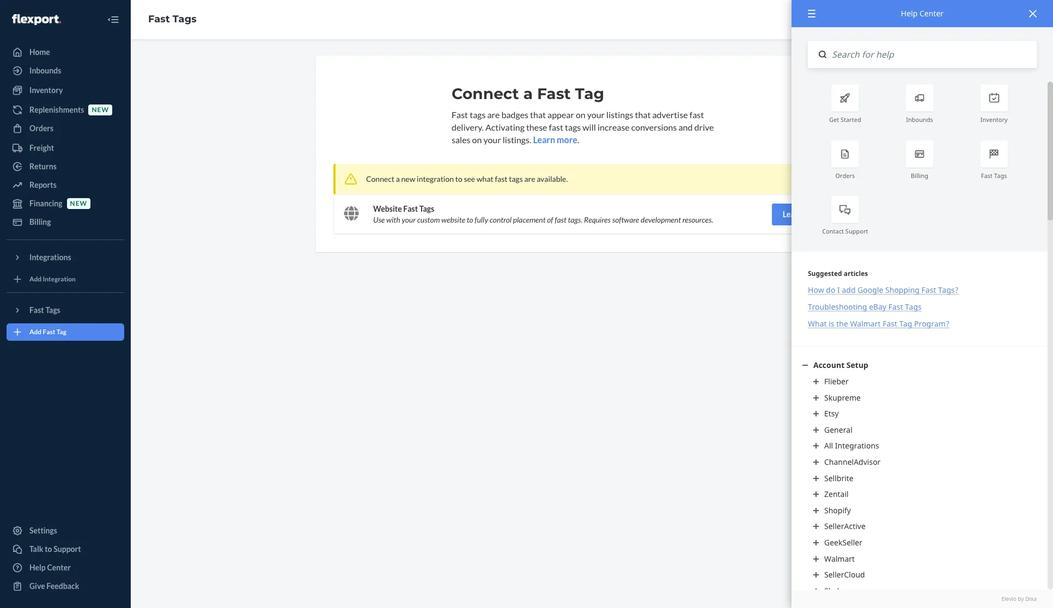 Task type: describe. For each thing, give the bounding box(es) containing it.
delivery.
[[452, 122, 484, 132]]

integration
[[417, 174, 454, 183]]

1 horizontal spatial to
[[455, 174, 462, 183]]

add for add fast tag
[[29, 328, 42, 336]]

tags inside website fast tags use with your custom website to fully control placement of fast tags. requires software development resources.
[[419, 204, 434, 213]]

drive
[[694, 122, 714, 132]]

give feedback
[[29, 582, 79, 591]]

skupreme link
[[813, 393, 1026, 403]]

to inside website fast tags use with your custom website to fully control placement of fast tags. requires software development resources.
[[467, 215, 473, 224]]

tags.
[[568, 215, 582, 224]]

suggested articles
[[808, 269, 868, 279]]

home link
[[7, 44, 124, 61]]

increase
[[598, 122, 630, 132]]

add
[[842, 285, 856, 295]]

fast tags button
[[7, 302, 124, 319]]

settings link
[[7, 522, 124, 540]]

advertise
[[652, 110, 688, 120]]

listings
[[606, 110, 633, 120]]

fast inside add fast tag link
[[43, 328, 55, 336]]

1 vertical spatial inbounds
[[906, 116, 933, 124]]

1 vertical spatial new
[[401, 174, 415, 183]]

1 horizontal spatial on
[[576, 110, 585, 120]]

fast inside fast tags dropdown button
[[29, 306, 44, 315]]

2 vertical spatial tags
[[509, 174, 523, 183]]

0 vertical spatial inbounds
[[29, 66, 61, 75]]

orders link
[[7, 120, 124, 137]]

returns link
[[7, 158, 124, 175]]

add fast tag
[[29, 328, 66, 336]]

talk to support
[[29, 545, 81, 554]]

dixa
[[1025, 595, 1037, 603]]

give
[[29, 582, 45, 591]]

fast inside website fast tags use with your custom website to fully control placement of fast tags. requires software development resources.
[[403, 204, 418, 213]]

general link
[[813, 425, 1026, 435]]

all integrations
[[824, 441, 879, 451]]

reports link
[[7, 177, 124, 194]]

geekseller link
[[813, 538, 1026, 548]]

articles
[[844, 269, 868, 279]]

what is the walmart fast tag program?
[[808, 319, 950, 329]]

website
[[441, 215, 465, 224]]

0 vertical spatial walmart
[[850, 319, 881, 329]]

new for financing
[[70, 200, 87, 208]]

fast tags inside dropdown button
[[29, 306, 60, 315]]

contact
[[822, 227, 844, 235]]

inbounds link
[[7, 62, 124, 80]]

of
[[547, 215, 553, 224]]

what
[[477, 174, 493, 183]]

give feedback button
[[7, 578, 124, 595]]

reports
[[29, 180, 57, 190]]

0 horizontal spatial center
[[47, 563, 71, 573]]

1 horizontal spatial inventory
[[980, 116, 1008, 124]]

google
[[858, 285, 883, 295]]

placement
[[513, 215, 546, 224]]

sellercloud
[[824, 570, 865, 580]]

with
[[386, 215, 400, 224]]

1 horizontal spatial help
[[901, 8, 918, 19]]

1 vertical spatial help center
[[29, 563, 71, 573]]

connect a new integration to see what fast tags are available.
[[366, 174, 568, 183]]

1 horizontal spatial support
[[845, 227, 868, 235]]

appear
[[548, 110, 574, 120]]

will
[[583, 122, 596, 132]]

learn more button
[[533, 134, 577, 146]]

is
[[829, 319, 834, 329]]

selleractive link
[[813, 522, 1026, 532]]

skupreme
[[824, 393, 861, 403]]

channeladvisor
[[824, 457, 881, 467]]

all integrations link
[[813, 441, 1026, 452]]

website fast tags use with your custom website to fully control placement of fast tags. requires software development resources.
[[373, 204, 713, 224]]

fast right what
[[495, 174, 507, 183]]

0 vertical spatial your
[[587, 110, 605, 120]]

Search search field
[[826, 41, 1037, 68]]

zentail link
[[813, 489, 1026, 500]]

walmart link
[[813, 554, 1026, 564]]

financing
[[29, 199, 62, 208]]

replenishments
[[29, 105, 84, 114]]

0 horizontal spatial inventory
[[29, 86, 63, 95]]

2 horizontal spatial tags
[[565, 122, 581, 132]]

geekseller
[[824, 538, 862, 548]]

billing link
[[7, 214, 124, 231]]

fast tags link
[[148, 13, 197, 25]]

what
[[808, 319, 827, 329]]

1 that from the left
[[530, 110, 546, 120]]

channeladvisor link
[[813, 457, 1026, 468]]

1 vertical spatial are
[[524, 174, 535, 183]]

program?
[[914, 319, 950, 329]]

more
[[804, 209, 822, 219]]

talk to support button
[[7, 541, 124, 558]]

learn more
[[783, 209, 822, 219]]

ebay
[[869, 302, 886, 312]]

integrations button
[[7, 249, 124, 266]]

shopify link
[[813, 505, 1026, 516]]

1 horizontal spatial fast tags
[[148, 13, 197, 25]]

are inside fast tags are badges that appear on your listings that advertise fast delivery. activating these fast tags will increase conversions and drive sales on your listings.
[[487, 110, 500, 120]]

add fast tag link
[[7, 324, 124, 341]]

suggested
[[808, 269, 842, 279]]

sellbrite
[[824, 473, 854, 484]]

shopping
[[885, 285, 920, 295]]

add integration
[[29, 275, 76, 284]]

see
[[464, 174, 475, 183]]



Task type: locate. For each thing, give the bounding box(es) containing it.
1 vertical spatial help
[[29, 563, 46, 573]]

to left see
[[455, 174, 462, 183]]

center
[[920, 8, 944, 19], [47, 563, 71, 573]]

a up website
[[396, 174, 400, 183]]

to right talk
[[45, 545, 52, 554]]

your right with
[[402, 215, 416, 224]]

how
[[808, 285, 824, 295]]

0 horizontal spatial help center
[[29, 563, 71, 573]]

get started
[[829, 116, 861, 124]]

1 horizontal spatial that
[[635, 110, 651, 120]]

integrations inside dropdown button
[[29, 253, 71, 262]]

help
[[901, 8, 918, 19], [29, 563, 46, 573]]

fast inside fast tags are badges that appear on your listings that advertise fast delivery. activating these fast tags will increase conversions and drive sales on your listings.
[[452, 110, 468, 120]]

elevio
[[1002, 595, 1017, 603]]

0 horizontal spatial that
[[530, 110, 546, 120]]

contact support
[[822, 227, 868, 235]]

help center up search "search field"
[[901, 8, 944, 19]]

1 vertical spatial support
[[54, 545, 81, 554]]

add left integration
[[29, 275, 42, 284]]

connect up badges
[[452, 84, 519, 103]]

.
[[577, 134, 579, 145]]

your up will
[[587, 110, 605, 120]]

0 horizontal spatial tag
[[57, 328, 66, 336]]

are up activating
[[487, 110, 500, 120]]

on
[[576, 110, 585, 120], [472, 134, 482, 145]]

help up search "search field"
[[901, 8, 918, 19]]

a for new
[[396, 174, 400, 183]]

support right contact
[[845, 227, 868, 235]]

tag down fast tags dropdown button on the left of the page
[[57, 328, 66, 336]]

1 vertical spatial your
[[483, 134, 501, 145]]

0 vertical spatial add
[[29, 275, 42, 284]]

are left available.
[[524, 174, 535, 183]]

help center link
[[7, 559, 124, 577]]

setup
[[847, 360, 868, 371]]

settings
[[29, 526, 57, 536]]

inventory
[[29, 86, 63, 95], [980, 116, 1008, 124]]

control
[[490, 215, 512, 224]]

learn for learn more .
[[533, 134, 555, 145]]

walmart down troubleshooting ebay fast tags
[[850, 319, 881, 329]]

walmart
[[850, 319, 881, 329], [824, 554, 855, 564]]

1 vertical spatial orders
[[835, 171, 855, 180]]

general
[[824, 425, 852, 435]]

1 vertical spatial tags
[[565, 122, 581, 132]]

learn more button
[[772, 203, 833, 225]]

zentail
[[824, 489, 849, 500]]

software
[[612, 215, 639, 224]]

0 vertical spatial connect
[[452, 84, 519, 103]]

elevio by dixa link
[[808, 595, 1037, 603]]

walmart down geekseller
[[824, 554, 855, 564]]

sellercloud link
[[813, 570, 1026, 581]]

to
[[455, 174, 462, 183], [467, 215, 473, 224], [45, 545, 52, 554]]

returns
[[29, 162, 57, 171]]

1 horizontal spatial integrations
[[835, 441, 879, 451]]

0 horizontal spatial support
[[54, 545, 81, 554]]

learn more .
[[533, 134, 579, 145]]

1 horizontal spatial are
[[524, 174, 535, 183]]

add down fast tags dropdown button on the left of the page
[[29, 328, 42, 336]]

0 vertical spatial center
[[920, 8, 944, 19]]

0 horizontal spatial your
[[402, 215, 416, 224]]

0 horizontal spatial tags
[[470, 110, 486, 120]]

help center up give feedback
[[29, 563, 71, 573]]

1 add from the top
[[29, 275, 42, 284]]

available.
[[537, 174, 568, 183]]

0 vertical spatial billing
[[911, 171, 928, 180]]

a up badges
[[523, 84, 533, 103]]

requires
[[584, 215, 611, 224]]

2 vertical spatial new
[[70, 200, 87, 208]]

1 horizontal spatial orders
[[835, 171, 855, 180]]

a for fast
[[523, 84, 533, 103]]

0 vertical spatial learn
[[533, 134, 555, 145]]

tags up delivery.
[[470, 110, 486, 120]]

that up these
[[530, 110, 546, 120]]

0 vertical spatial are
[[487, 110, 500, 120]]

troubleshooting
[[808, 302, 867, 312]]

new up orders link
[[92, 106, 109, 114]]

activating
[[485, 122, 525, 132]]

1 vertical spatial fast tags
[[981, 171, 1007, 180]]

2 horizontal spatial tag
[[899, 319, 912, 329]]

0 vertical spatial orders
[[29, 124, 54, 133]]

1 vertical spatial center
[[47, 563, 71, 573]]

listings.
[[503, 134, 531, 145]]

0 vertical spatial on
[[576, 110, 585, 120]]

fast
[[148, 13, 170, 25], [537, 84, 571, 103], [452, 110, 468, 120], [981, 171, 993, 180], [403, 204, 418, 213], [922, 285, 936, 295], [888, 302, 903, 312], [29, 306, 44, 315], [883, 319, 897, 329], [43, 328, 55, 336]]

1 horizontal spatial billing
[[911, 171, 928, 180]]

fast up drive
[[690, 110, 704, 120]]

tags
[[470, 110, 486, 120], [565, 122, 581, 132], [509, 174, 523, 183]]

selleractive
[[824, 522, 866, 532]]

your
[[587, 110, 605, 120], [483, 134, 501, 145], [402, 215, 416, 224]]

1 horizontal spatial connect
[[452, 84, 519, 103]]

fast tags are badges that appear on your listings that advertise fast delivery. activating these fast tags will increase conversions and drive sales on your listings.
[[452, 110, 714, 145]]

a
[[523, 84, 533, 103], [396, 174, 400, 183]]

0 vertical spatial to
[[455, 174, 462, 183]]

integrations up add integration
[[29, 253, 71, 262]]

your down activating
[[483, 134, 501, 145]]

0 horizontal spatial connect
[[366, 174, 394, 183]]

0 vertical spatial inventory
[[29, 86, 63, 95]]

connect up website
[[366, 174, 394, 183]]

troubleshooting ebay fast tags
[[808, 302, 922, 312]]

0 vertical spatial fast tags
[[148, 13, 197, 25]]

1 vertical spatial learn
[[783, 209, 802, 219]]

0 horizontal spatial orders
[[29, 124, 54, 133]]

0 vertical spatial integrations
[[29, 253, 71, 262]]

tags right what
[[509, 174, 523, 183]]

1 horizontal spatial tags
[[509, 174, 523, 183]]

1 horizontal spatial learn
[[783, 209, 802, 219]]

help up the give
[[29, 563, 46, 573]]

billing
[[911, 171, 928, 180], [29, 217, 51, 227]]

fast up 'learn more .'
[[549, 122, 563, 132]]

orders
[[29, 124, 54, 133], [835, 171, 855, 180]]

fully
[[475, 215, 488, 224]]

1 vertical spatial a
[[396, 174, 400, 183]]

use
[[373, 215, 385, 224]]

tag up will
[[575, 84, 604, 103]]

learn left more at right top
[[783, 209, 802, 219]]

integration
[[43, 275, 76, 284]]

0 horizontal spatial learn
[[533, 134, 555, 145]]

talk
[[29, 545, 43, 554]]

etsy link
[[813, 409, 1026, 419]]

do
[[826, 285, 835, 295]]

integrations up 'channeladvisor'
[[835, 441, 879, 451]]

1 vertical spatial inventory
[[980, 116, 1008, 124]]

to inside button
[[45, 545, 52, 554]]

on down delivery.
[[472, 134, 482, 145]]

learn
[[533, 134, 555, 145], [783, 209, 802, 219]]

0 horizontal spatial help
[[29, 563, 46, 573]]

support inside button
[[54, 545, 81, 554]]

tags inside dropdown button
[[45, 306, 60, 315]]

by
[[1018, 595, 1024, 603]]

fast right the of
[[555, 215, 566, 224]]

custom
[[417, 215, 440, 224]]

globe image
[[344, 206, 359, 221]]

the
[[836, 319, 848, 329]]

all
[[824, 441, 833, 451]]

0 vertical spatial help center
[[901, 8, 944, 19]]

on up will
[[576, 110, 585, 120]]

i
[[837, 285, 840, 295]]

flieber link
[[813, 376, 1026, 387]]

tag left "program?"
[[899, 319, 912, 329]]

more
[[557, 134, 577, 145]]

2 vertical spatial fast tags
[[29, 306, 60, 315]]

0 horizontal spatial a
[[396, 174, 400, 183]]

0 horizontal spatial integrations
[[29, 253, 71, 262]]

1 horizontal spatial center
[[920, 8, 944, 19]]

1 vertical spatial integrations
[[835, 441, 879, 451]]

new left integration
[[401, 174, 415, 183]]

tags?
[[938, 285, 959, 295]]

1 vertical spatial billing
[[29, 217, 51, 227]]

development
[[641, 215, 681, 224]]

to left fully
[[467, 215, 473, 224]]

inventory link
[[7, 82, 124, 99]]

center down the talk to support
[[47, 563, 71, 573]]

0 horizontal spatial fast tags
[[29, 306, 60, 315]]

0 horizontal spatial billing
[[29, 217, 51, 227]]

that
[[530, 110, 546, 120], [635, 110, 651, 120]]

flieber
[[824, 376, 849, 387]]

tags up .
[[565, 122, 581, 132]]

elevio by dixa
[[1002, 595, 1037, 603]]

0 horizontal spatial to
[[45, 545, 52, 554]]

support down settings link
[[54, 545, 81, 554]]

0 vertical spatial support
[[845, 227, 868, 235]]

learn down these
[[533, 134, 555, 145]]

0 horizontal spatial new
[[70, 200, 87, 208]]

badges
[[501, 110, 528, 120]]

0 vertical spatial a
[[523, 84, 533, 103]]

1 horizontal spatial inbounds
[[906, 116, 933, 124]]

0 vertical spatial help
[[901, 8, 918, 19]]

2 horizontal spatial to
[[467, 215, 473, 224]]

1 horizontal spatial tag
[[575, 84, 604, 103]]

connect
[[452, 84, 519, 103], [366, 174, 394, 183]]

add for add integration
[[29, 275, 42, 284]]

2 horizontal spatial fast tags
[[981, 171, 1007, 180]]

1 vertical spatial on
[[472, 134, 482, 145]]

1 horizontal spatial your
[[483, 134, 501, 145]]

close navigation image
[[107, 13, 120, 26]]

0 horizontal spatial on
[[472, 134, 482, 145]]

walmart inside 'link'
[[824, 554, 855, 564]]

2 vertical spatial your
[[402, 215, 416, 224]]

1 vertical spatial to
[[467, 215, 473, 224]]

1 vertical spatial walmart
[[824, 554, 855, 564]]

0 vertical spatial tags
[[470, 110, 486, 120]]

freight
[[29, 143, 54, 153]]

etsy
[[824, 409, 839, 419]]

learn for learn more
[[783, 209, 802, 219]]

connect for connect a fast tag
[[452, 84, 519, 103]]

sellbrite link
[[813, 473, 1026, 484]]

fast inside website fast tags use with your custom website to fully control placement of fast tags. requires software development resources.
[[555, 215, 566, 224]]

1 vertical spatial connect
[[366, 174, 394, 183]]

2 that from the left
[[635, 110, 651, 120]]

connect a fast tag
[[452, 84, 604, 103]]

freight link
[[7, 139, 124, 157]]

new down reports link at the top
[[70, 200, 87, 208]]

2 horizontal spatial new
[[401, 174, 415, 183]]

new for replenishments
[[92, 106, 109, 114]]

1 horizontal spatial a
[[523, 84, 533, 103]]

sales
[[452, 134, 470, 145]]

0 horizontal spatial are
[[487, 110, 500, 120]]

new
[[92, 106, 109, 114], [401, 174, 415, 183], [70, 200, 87, 208]]

flexport logo image
[[12, 14, 61, 25]]

tags
[[173, 13, 197, 25], [994, 171, 1007, 180], [419, 204, 434, 213], [905, 302, 922, 312], [45, 306, 60, 315]]

1 vertical spatial add
[[29, 328, 42, 336]]

account setup link
[[802, 360, 1037, 371]]

1 horizontal spatial new
[[92, 106, 109, 114]]

and
[[679, 122, 693, 132]]

shopify
[[824, 505, 851, 516]]

account setup
[[813, 360, 868, 371]]

learn inside learn more button
[[783, 209, 802, 219]]

your inside website fast tags use with your custom website to fully control placement of fast tags. requires software development resources.
[[402, 215, 416, 224]]

center up search "search field"
[[920, 8, 944, 19]]

2 horizontal spatial your
[[587, 110, 605, 120]]

0 vertical spatial new
[[92, 106, 109, 114]]

0 horizontal spatial inbounds
[[29, 66, 61, 75]]

2 vertical spatial to
[[45, 545, 52, 554]]

website
[[373, 204, 402, 213]]

that up conversions
[[635, 110, 651, 120]]

1 horizontal spatial help center
[[901, 8, 944, 19]]

2 add from the top
[[29, 328, 42, 336]]

connect for connect a new integration to see what fast tags are available.
[[366, 174, 394, 183]]

add integration link
[[7, 271, 124, 288]]



Task type: vqa. For each thing, say whether or not it's contained in the screenshot.
Troubleshooting eBay Fast Tags
yes



